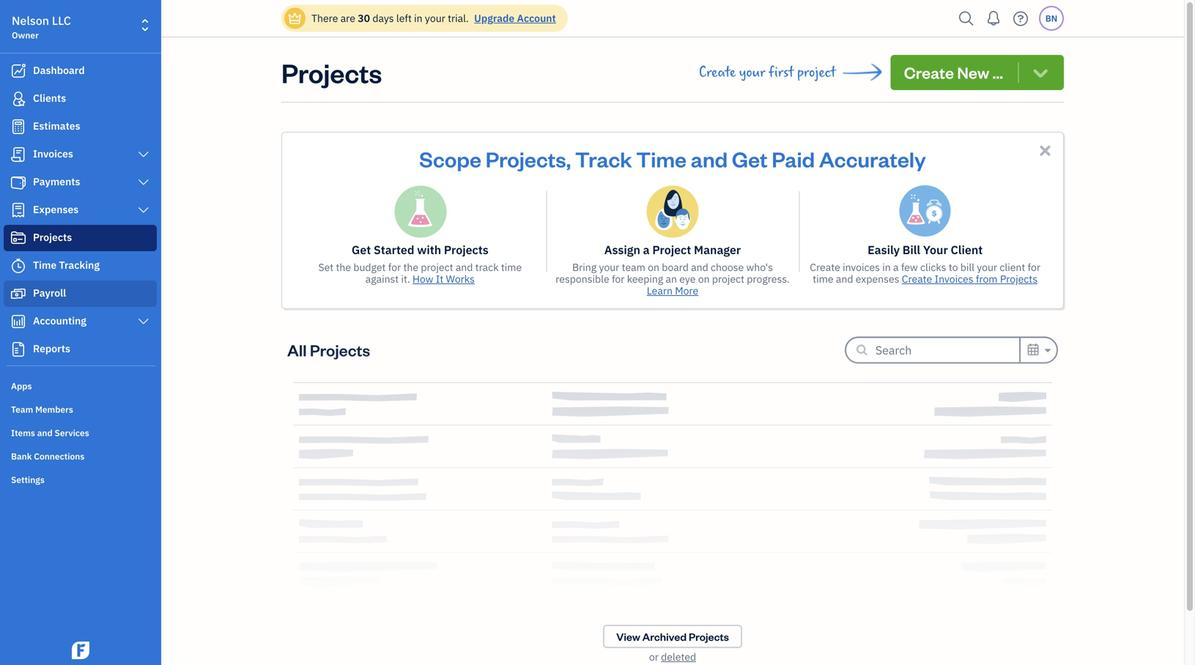 Task type: locate. For each thing, give the bounding box(es) containing it.
create inside create new … dropdown button
[[904, 62, 954, 83]]

manager
[[694, 242, 741, 258]]

0 vertical spatial invoices
[[33, 147, 73, 160]]

1 horizontal spatial a
[[893, 260, 899, 274]]

project right first
[[797, 64, 836, 81]]

on right eye
[[698, 272, 710, 286]]

time inside create invoices in a few clicks to bill your client for time and expenses
[[813, 272, 834, 286]]

money image
[[10, 286, 27, 301]]

freshbooks image
[[69, 642, 92, 659]]

track
[[575, 145, 632, 173]]

and right "items"
[[37, 427, 53, 439]]

members
[[35, 404, 73, 415]]

create for create invoices in a few clicks to bill your client for time and expenses
[[810, 260, 840, 274]]

2 chevron large down image from the top
[[137, 204, 150, 216]]

time up assign a project manager image
[[636, 145, 687, 173]]

with
[[417, 242, 441, 258]]

bill
[[960, 260, 974, 274]]

0 vertical spatial in
[[414, 11, 422, 25]]

time right track
[[501, 260, 522, 274]]

close image
[[1037, 142, 1054, 159]]

llc
[[52, 13, 71, 28]]

get up budget
[[352, 242, 371, 258]]

2 vertical spatial chevron large down image
[[137, 316, 150, 328]]

for left "keeping" on the right of page
[[612, 272, 625, 286]]

team members
[[11, 404, 73, 415]]

1 chevron large down image from the top
[[137, 177, 150, 188]]

are
[[340, 11, 355, 25]]

budget
[[353, 260, 386, 274]]

track
[[475, 260, 499, 274]]

set
[[318, 260, 334, 274]]

0 horizontal spatial time
[[33, 258, 57, 272]]

in down the easily
[[882, 260, 891, 274]]

0 horizontal spatial project
[[421, 260, 453, 274]]

create invoices in a few clicks to bill your client for time and expenses
[[810, 260, 1040, 286]]

invoices inside main element
[[33, 147, 73, 160]]

chevron large down image
[[137, 149, 150, 160]]

assign
[[604, 242, 640, 258]]

search image
[[955, 8, 978, 30]]

create your first project
[[699, 64, 836, 81]]

get
[[732, 145, 768, 173], [352, 242, 371, 258]]

projects down expenses
[[33, 230, 72, 244]]

chevron large down image
[[137, 177, 150, 188], [137, 204, 150, 216], [137, 316, 150, 328]]

create
[[904, 62, 954, 83], [699, 64, 736, 81], [810, 260, 840, 274], [902, 272, 932, 286]]

started
[[374, 242, 414, 258]]

your left first
[[739, 64, 765, 81]]

payroll link
[[4, 281, 157, 307]]

invoices link
[[4, 141, 157, 168]]

to
[[949, 260, 958, 274]]

clients
[[33, 91, 66, 105]]

and left track
[[456, 260, 473, 274]]

project
[[652, 242, 691, 258]]

project down manager
[[712, 272, 744, 286]]

the right set on the left top
[[336, 260, 351, 274]]

1 vertical spatial invoices
[[935, 272, 973, 286]]

30
[[358, 11, 370, 25]]

bring
[[572, 260, 597, 274]]

apps
[[11, 380, 32, 392]]

keeping
[[627, 272, 663, 286]]

your down the assign
[[599, 260, 619, 274]]

expense image
[[10, 203, 27, 218]]

and right board
[[691, 260, 708, 274]]

project down with
[[421, 260, 453, 274]]

1 vertical spatial in
[[882, 260, 891, 274]]

1 horizontal spatial the
[[403, 260, 418, 274]]

reports
[[33, 342, 70, 355]]

for left the it.
[[388, 260, 401, 274]]

it
[[436, 272, 443, 286]]

the
[[336, 260, 351, 274], [403, 260, 418, 274]]

view archived projects or deleted
[[616, 630, 729, 664]]

expenses
[[33, 203, 79, 216]]

projects link
[[4, 225, 157, 251]]

create inside create invoices in a few clicks to bill your client for time and expenses
[[810, 260, 840, 274]]

1 horizontal spatial project
[[712, 272, 744, 286]]

time
[[501, 260, 522, 274], [813, 272, 834, 286]]

on right team
[[648, 260, 659, 274]]

0 horizontal spatial invoices
[[33, 147, 73, 160]]

get left paid
[[732, 145, 768, 173]]

for inside create invoices in a few clicks to bill your client for time and expenses
[[1028, 260, 1040, 274]]

chevron large down image inside expenses link
[[137, 204, 150, 216]]

chevron large down image for expenses
[[137, 204, 150, 216]]

0 horizontal spatial in
[[414, 11, 422, 25]]

1 horizontal spatial in
[[882, 260, 891, 274]]

invoices
[[33, 147, 73, 160], [935, 272, 973, 286]]

a left few
[[893, 260, 899, 274]]

reports link
[[4, 336, 157, 363]]

your
[[923, 242, 948, 258]]

projects down there
[[281, 55, 382, 90]]

1 horizontal spatial for
[[612, 272, 625, 286]]

1 horizontal spatial time
[[813, 272, 834, 286]]

create left new
[[904, 62, 954, 83]]

dashboard image
[[10, 64, 27, 78]]

the down get started with projects
[[403, 260, 418, 274]]

invoices
[[843, 260, 880, 274]]

a up team
[[643, 242, 650, 258]]

time tracking link
[[4, 253, 157, 279]]

create new … button
[[891, 55, 1064, 90]]

learn
[[647, 284, 673, 297]]

nelson llc owner
[[12, 13, 71, 41]]

client
[[951, 242, 983, 258]]

1 the from the left
[[336, 260, 351, 274]]

bn button
[[1039, 6, 1064, 31]]

estimates link
[[4, 114, 157, 140]]

on
[[648, 260, 659, 274], [698, 272, 710, 286]]

and up assign a project manager image
[[691, 145, 728, 173]]

create left first
[[699, 64, 736, 81]]

clicks
[[920, 260, 946, 274]]

eye
[[679, 272, 696, 286]]

1 vertical spatial time
[[33, 258, 57, 272]]

1 horizontal spatial get
[[732, 145, 768, 173]]

projects
[[281, 55, 382, 90], [33, 230, 72, 244], [444, 242, 489, 258], [1000, 272, 1038, 286], [310, 340, 370, 360], [689, 630, 729, 644]]

time
[[636, 145, 687, 173], [33, 258, 57, 272]]

set the budget for the project and track time against it.
[[318, 260, 522, 286]]

settings
[[11, 474, 45, 486]]

against
[[365, 272, 399, 286]]

bank connections
[[11, 451, 84, 462]]

2 the from the left
[[403, 260, 418, 274]]

0 horizontal spatial a
[[643, 242, 650, 258]]

0 vertical spatial a
[[643, 242, 650, 258]]

time right timer image
[[33, 258, 57, 272]]

in inside create invoices in a few clicks to bill your client for time and expenses
[[882, 260, 891, 274]]

0 horizontal spatial the
[[336, 260, 351, 274]]

your right bill
[[977, 260, 997, 274]]

time left invoices
[[813, 272, 834, 286]]

create left invoices
[[810, 260, 840, 274]]

go to help image
[[1009, 8, 1032, 30]]

0 horizontal spatial time
[[501, 260, 522, 274]]

for right client
[[1028, 260, 1040, 274]]

and inside create invoices in a few clicks to bill your client for time and expenses
[[836, 272, 853, 286]]

3 chevron large down image from the top
[[137, 316, 150, 328]]

and left expenses
[[836, 272, 853, 286]]

1 horizontal spatial time
[[636, 145, 687, 173]]

projects right 'all' in the left of the page
[[310, 340, 370, 360]]

a
[[643, 242, 650, 258], [893, 260, 899, 274]]

for
[[388, 260, 401, 274], [1028, 260, 1040, 274], [612, 272, 625, 286]]

payments link
[[4, 169, 157, 196]]

account
[[517, 11, 556, 25]]

apps link
[[4, 374, 157, 396]]

create down bill
[[902, 272, 932, 286]]

crown image
[[287, 11, 303, 26]]

projects up deleted
[[689, 630, 729, 644]]

your inside create invoices in a few clicks to bill your client for time and expenses
[[977, 260, 997, 274]]

1 vertical spatial a
[[893, 260, 899, 274]]

a inside create invoices in a few clicks to bill your client for time and expenses
[[893, 260, 899, 274]]

all
[[287, 340, 307, 360]]

project
[[797, 64, 836, 81], [421, 260, 453, 274], [712, 272, 744, 286]]

2 horizontal spatial for
[[1028, 260, 1040, 274]]

first
[[769, 64, 794, 81]]

1 vertical spatial chevron large down image
[[137, 204, 150, 216]]

0 horizontal spatial get
[[352, 242, 371, 258]]

projects inside view archived projects or deleted
[[689, 630, 729, 644]]

in right left
[[414, 11, 422, 25]]

projects inside main element
[[33, 230, 72, 244]]

timer image
[[10, 259, 27, 273]]

0 vertical spatial get
[[732, 145, 768, 173]]

and inside items and services link
[[37, 427, 53, 439]]

how it works
[[413, 272, 475, 286]]

client
[[1000, 260, 1025, 274]]

your left trial.
[[425, 11, 445, 25]]

0 vertical spatial chevron large down image
[[137, 177, 150, 188]]

0 horizontal spatial for
[[388, 260, 401, 274]]

chevron large down image for accounting
[[137, 316, 150, 328]]



Task type: describe. For each thing, give the bounding box(es) containing it.
main element
[[0, 0, 198, 665]]

payments
[[33, 175, 80, 188]]

new
[[957, 62, 989, 83]]

payment image
[[10, 175, 27, 190]]

invoice image
[[10, 147, 27, 162]]

dashboard
[[33, 63, 85, 77]]

chevrondown image
[[1030, 62, 1051, 83]]

1 vertical spatial get
[[352, 242, 371, 258]]

team members link
[[4, 398, 157, 420]]

who's
[[746, 260, 773, 274]]

create for create your first project
[[699, 64, 736, 81]]

nelson
[[12, 13, 49, 28]]

how
[[413, 272, 433, 286]]

0 horizontal spatial on
[[648, 260, 659, 274]]

notifications image
[[982, 4, 1005, 33]]

tracking
[[59, 258, 100, 272]]

…
[[992, 62, 1003, 83]]

trial.
[[448, 11, 469, 25]]

expenses
[[856, 272, 899, 286]]

projects,
[[486, 145, 571, 173]]

and inside the set the budget for the project and track time against it.
[[456, 260, 473, 274]]

upgrade
[[474, 11, 515, 25]]

works
[[446, 272, 475, 286]]

for inside the set the budget for the project and track time against it.
[[388, 260, 401, 274]]

services
[[55, 427, 89, 439]]

Search text field
[[875, 339, 1019, 362]]

get started with projects
[[352, 242, 489, 258]]

items
[[11, 427, 35, 439]]

it.
[[401, 272, 410, 286]]

an
[[666, 272, 677, 286]]

assign a project manager image
[[647, 185, 699, 238]]

items and services link
[[4, 421, 157, 443]]

bank connections link
[[4, 445, 157, 467]]

0 vertical spatial time
[[636, 145, 687, 173]]

view archived projects link
[[603, 625, 742, 648]]

scope projects, track time and get paid accurately
[[419, 145, 926, 173]]

create invoices from projects
[[902, 272, 1038, 286]]

items and services
[[11, 427, 89, 439]]

and inside assign a project manager bring your team on board and choose who's responsible for keeping an eye on project progress. learn more
[[691, 260, 708, 274]]

time inside the set the budget for the project and track time against it.
[[501, 260, 522, 274]]

left
[[396, 11, 412, 25]]

connections
[[34, 451, 84, 462]]

there are 30 days left in your trial. upgrade account
[[311, 11, 556, 25]]

progress.
[[747, 272, 790, 286]]

there
[[311, 11, 338, 25]]

view
[[616, 630, 640, 644]]

a inside assign a project manager bring your team on board and choose who's responsible for keeping an eye on project progress. learn more
[[643, 242, 650, 258]]

accounting
[[33, 314, 86, 328]]

team
[[11, 404, 33, 415]]

project image
[[10, 231, 27, 245]]

get started with projects image
[[394, 185, 446, 238]]

chevron large down image for payments
[[137, 177, 150, 188]]

team
[[622, 260, 645, 274]]

choose
[[711, 260, 744, 274]]

easily
[[868, 242, 900, 258]]

scope
[[419, 145, 481, 173]]

responsible
[[556, 272, 609, 286]]

project inside the set the budget for the project and track time against it.
[[421, 260, 453, 274]]

for inside assign a project manager bring your team on board and choose who's responsible for keeping an eye on project progress. learn more
[[612, 272, 625, 286]]

easily bill your client image
[[900, 185, 951, 237]]

accounting link
[[4, 308, 157, 335]]

expenses link
[[4, 197, 157, 223]]

calendar image
[[1026, 341, 1040, 359]]

client image
[[10, 92, 27, 106]]

1 horizontal spatial invoices
[[935, 272, 973, 286]]

create new …
[[904, 62, 1003, 83]]

projects right from
[[1000, 272, 1038, 286]]

owner
[[12, 29, 39, 41]]

time inside main element
[[33, 258, 57, 272]]

archived
[[642, 630, 687, 644]]

more
[[675, 284, 698, 297]]

time tracking
[[33, 258, 100, 272]]

few
[[901, 260, 918, 274]]

2 horizontal spatial project
[[797, 64, 836, 81]]

estimate image
[[10, 119, 27, 134]]

projects up track
[[444, 242, 489, 258]]

accurately
[[819, 145, 926, 173]]

assign a project manager bring your team on board and choose who's responsible for keeping an eye on project progress. learn more
[[556, 242, 790, 297]]

1 horizontal spatial on
[[698, 272, 710, 286]]

paid
[[772, 145, 815, 173]]

settings link
[[4, 468, 157, 490]]

payroll
[[33, 286, 66, 300]]

bn
[[1045, 12, 1057, 24]]

create for create new …
[[904, 62, 954, 83]]

bank
[[11, 451, 32, 462]]

deleted
[[661, 650, 696, 664]]

bill
[[903, 242, 920, 258]]

upgrade account link
[[471, 11, 556, 25]]

report image
[[10, 342, 27, 357]]

create for create invoices from projects
[[902, 272, 932, 286]]

easily bill your client
[[868, 242, 983, 258]]

chart image
[[10, 314, 27, 329]]

your inside assign a project manager bring your team on board and choose who's responsible for keeping an eye on project progress. learn more
[[599, 260, 619, 274]]

caretdown image
[[1043, 342, 1051, 359]]

or
[[649, 650, 659, 664]]

dashboard link
[[4, 58, 157, 84]]

clients link
[[4, 86, 157, 112]]

project inside assign a project manager bring your team on board and choose who's responsible for keeping an eye on project progress. learn more
[[712, 272, 744, 286]]

estimates
[[33, 119, 80, 133]]

deleted link
[[661, 650, 696, 664]]



Task type: vqa. For each thing, say whether or not it's contained in the screenshot.
30 button
no



